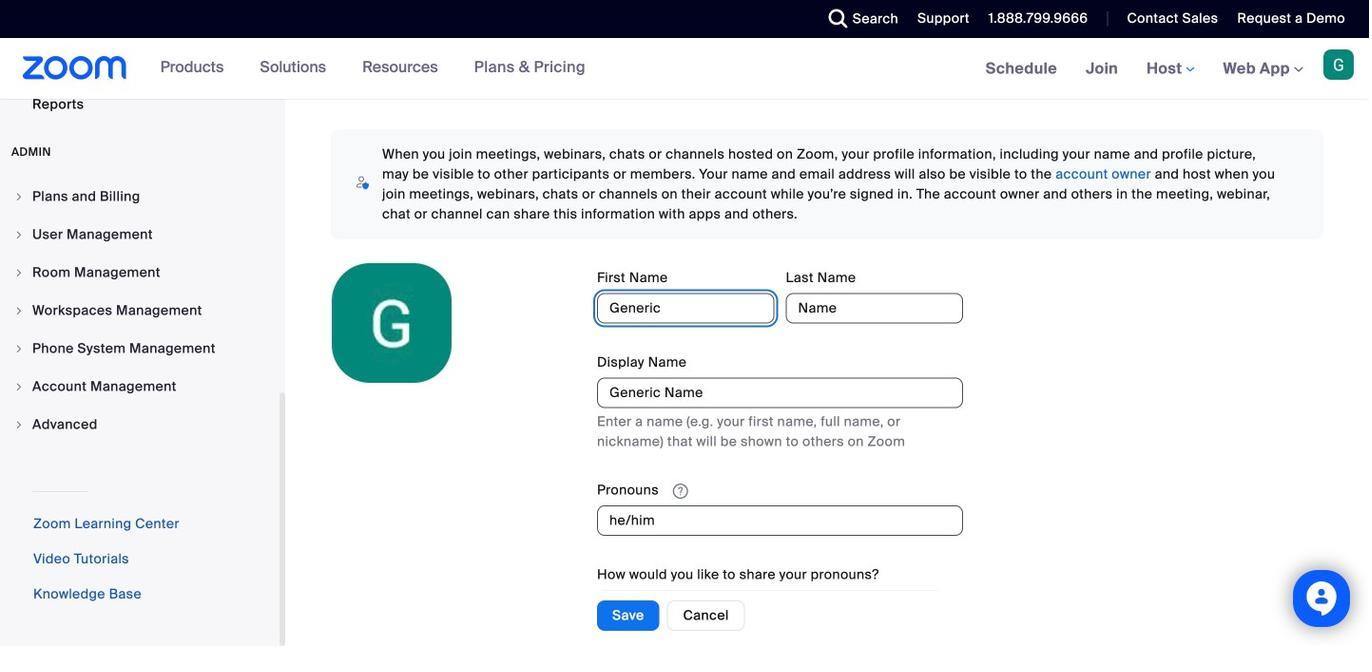 Task type: locate. For each thing, give the bounding box(es) containing it.
First Name text field
[[597, 294, 774, 324]]

edit user photo image
[[376, 315, 407, 332]]

user photo image
[[332, 263, 452, 383]]

7 menu item from the top
[[0, 407, 280, 443]]

None text field
[[597, 378, 963, 408]]

right image
[[13, 229, 25, 241], [13, 343, 25, 355], [13, 381, 25, 393], [13, 419, 25, 431]]

0 vertical spatial right image
[[13, 191, 25, 203]]

4 menu item from the top
[[0, 293, 280, 329]]

3 right image from the top
[[13, 305, 25, 317]]

right image
[[13, 191, 25, 203], [13, 267, 25, 279], [13, 305, 25, 317]]

banner
[[0, 38, 1369, 100]]

2 vertical spatial right image
[[13, 305, 25, 317]]

2 menu item from the top
[[0, 217, 280, 253]]

1 menu item from the top
[[0, 179, 280, 215]]

Pronouns text field
[[597, 506, 963, 536]]

1 right image from the top
[[13, 229, 25, 241]]

menu item
[[0, 179, 280, 215], [0, 217, 280, 253], [0, 255, 280, 291], [0, 293, 280, 329], [0, 331, 280, 367], [0, 369, 280, 405], [0, 407, 280, 443]]

meetings navigation
[[971, 38, 1369, 100]]

1 vertical spatial right image
[[13, 267, 25, 279]]

3 right image from the top
[[13, 381, 25, 393]]



Task type: describe. For each thing, give the bounding box(es) containing it.
6 menu item from the top
[[0, 369, 280, 405]]

learn more about pronouns image
[[667, 483, 694, 500]]

profile picture image
[[1323, 49, 1354, 80]]

admin menu menu
[[0, 179, 280, 445]]

2 right image from the top
[[13, 343, 25, 355]]

5 menu item from the top
[[0, 331, 280, 367]]

product information navigation
[[146, 38, 600, 99]]

4 right image from the top
[[13, 419, 25, 431]]

Last Name text field
[[786, 294, 963, 324]]

2 right image from the top
[[13, 267, 25, 279]]

3 menu item from the top
[[0, 255, 280, 291]]

zoom logo image
[[23, 56, 127, 80]]

1 right image from the top
[[13, 191, 25, 203]]



Task type: vqa. For each thing, say whether or not it's contained in the screenshot.
application
no



